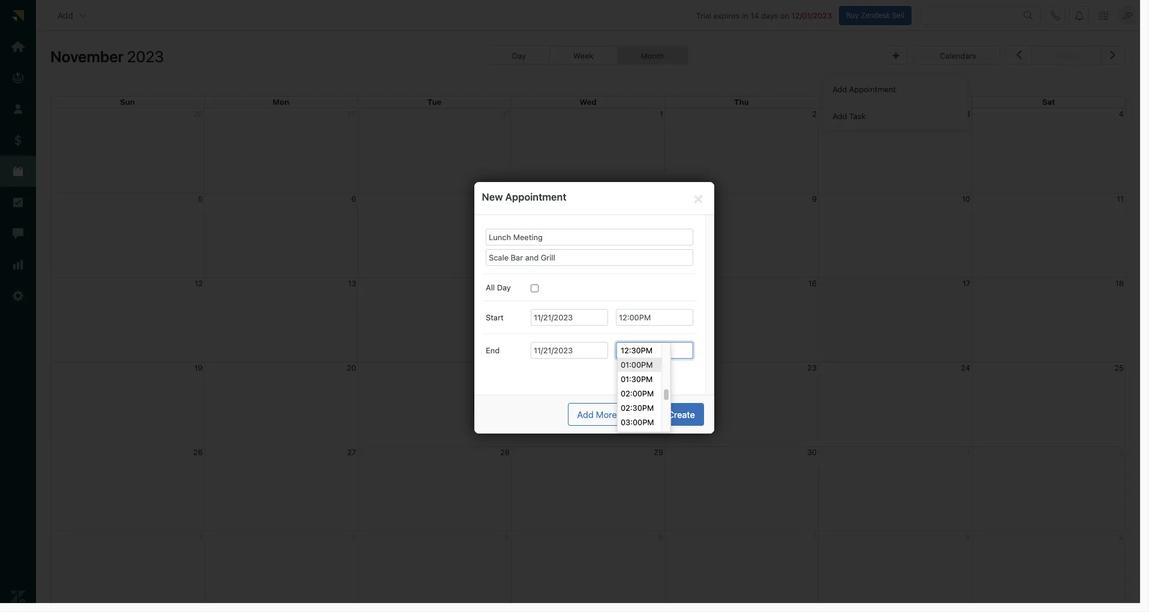 Task type: vqa. For each thing, say whether or not it's contained in the screenshot.
NOVEMBER
yes



Task type: describe. For each thing, give the bounding box(es) containing it.
20
[[347, 363, 356, 373]]

02:00pm
[[621, 389, 654, 399]]

add more details link
[[568, 403, 657, 426]]

zendesk
[[861, 11, 890, 20]]

Start Time text field
[[616, 309, 693, 326]]

22
[[654, 363, 663, 373]]

× link
[[691, 189, 706, 207]]

week
[[573, 51, 594, 61]]

create
[[668, 409, 695, 420]]

more
[[596, 409, 617, 420]]

02:30pm
[[621, 404, 654, 413]]

today
[[1055, 51, 1077, 61]]

17
[[962, 279, 970, 288]]

expires
[[714, 11, 740, 20]]

End Time text field
[[616, 342, 693, 359]]

2023
[[127, 47, 164, 65]]

12:30pm
[[621, 346, 653, 356]]

24
[[961, 363, 970, 373]]

add appointment
[[833, 84, 896, 94]]

12/01/2023
[[792, 11, 832, 20]]

start
[[486, 313, 504, 323]]

jp
[[1123, 10, 1133, 20]]

12:00pm 12:30pm 01:00pm 01:30pm 02:00pm 02:30pm 03:00pm 03:30pm
[[621, 332, 654, 442]]

november 2023
[[50, 47, 164, 65]]

10
[[962, 194, 970, 204]]

day
[[512, 51, 526, 61]]

9
[[812, 194, 817, 204]]

plus image
[[893, 52, 899, 60]]

03:00pm
[[621, 418, 654, 428]]

01:00pm
[[621, 360, 653, 370]]

×
[[693, 189, 703, 207]]

5
[[198, 194, 203, 204]]

12:00pm
[[621, 332, 653, 341]]

buy zendesk sell button
[[839, 6, 912, 25]]

trial
[[696, 11, 712, 20]]

Start Date text field
[[531, 309, 608, 326]]

23
[[807, 363, 817, 373]]

01:30pm
[[621, 375, 653, 384]]

12
[[194, 279, 203, 288]]

18
[[1115, 279, 1124, 288]]

2
[[812, 109, 817, 119]]

november
[[50, 47, 124, 65]]

trial expires in 14 days on 12/01/2023
[[696, 11, 832, 20]]

appointment for add appointment
[[849, 84, 896, 94]]

add for add more details
[[577, 409, 594, 420]]

16
[[808, 279, 817, 288]]



Task type: locate. For each thing, give the bounding box(es) containing it.
chevron down image
[[78, 11, 87, 20]]

add left chevron down icon
[[58, 10, 73, 20]]

Untitled Appointment text field
[[486, 229, 693, 246]]

7
[[505, 194, 510, 204]]

all
[[486, 283, 495, 293]]

buy zendesk sell
[[846, 11, 904, 20]]

28
[[500, 448, 510, 457]]

13
[[348, 279, 356, 288]]

add button
[[48, 3, 97, 27]]

jp button
[[1118, 6, 1137, 25]]

27
[[347, 448, 356, 457]]

task
[[849, 111, 866, 121]]

buy
[[846, 11, 859, 20]]

add for add
[[58, 10, 73, 20]]

zendesk image
[[10, 590, 26, 605]]

None checkbox
[[531, 285, 539, 293]]

add left task
[[833, 111, 847, 121]]

14
[[751, 11, 759, 20], [501, 279, 510, 288]]

thu
[[734, 97, 749, 107]]

end
[[486, 346, 500, 356]]

angle right image
[[1110, 47, 1116, 62]]

03:30pm
[[621, 432, 654, 442]]

1 vertical spatial 14
[[501, 279, 510, 288]]

day
[[497, 283, 511, 293]]

appointment right new
[[505, 191, 567, 203]]

create link
[[659, 403, 704, 426]]

29
[[654, 448, 663, 457]]

wed
[[580, 97, 597, 107]]

add inside add more details 'link'
[[577, 409, 594, 420]]

6
[[351, 194, 356, 204]]

add left more
[[577, 409, 594, 420]]

19
[[194, 363, 203, 373]]

11
[[1117, 194, 1124, 204]]

add
[[58, 10, 73, 20], [833, 84, 847, 94], [833, 111, 847, 121], [577, 409, 594, 420]]

calls image
[[1051, 11, 1060, 20]]

14 right in
[[751, 11, 759, 20]]

3
[[966, 109, 970, 119]]

14 right all
[[501, 279, 510, 288]]

zendesk products image
[[1099, 11, 1108, 20]]

Location text field
[[486, 250, 693, 266]]

sell
[[892, 11, 904, 20]]

calendars
[[940, 51, 976, 61]]

1 vertical spatial appointment
[[505, 191, 567, 203]]

add inside add button
[[58, 10, 73, 20]]

1 horizontal spatial appointment
[[849, 84, 896, 94]]

add for add task
[[833, 111, 847, 121]]

0 vertical spatial appointment
[[849, 84, 896, 94]]

appointment for new appointment
[[505, 191, 567, 203]]

angle left image
[[1016, 47, 1022, 62]]

days
[[761, 11, 778, 20]]

bell image
[[1075, 11, 1084, 20]]

tue
[[427, 97, 442, 107]]

new
[[482, 191, 503, 203]]

search image
[[1024, 11, 1033, 20]]

in
[[742, 11, 748, 20]]

0 horizontal spatial 14
[[501, 279, 510, 288]]

1 horizontal spatial 14
[[751, 11, 759, 20]]

add more details
[[577, 409, 648, 420]]

mon
[[273, 97, 289, 107]]

new appointment
[[482, 191, 567, 203]]

30
[[807, 448, 817, 457]]

add up add task
[[833, 84, 847, 94]]

26
[[193, 448, 203, 457]]

sun
[[120, 97, 135, 107]]

add for add appointment
[[833, 84, 847, 94]]

details
[[619, 409, 648, 420]]

on
[[780, 11, 789, 20]]

End Date text field
[[531, 342, 608, 359]]

appointment
[[849, 84, 896, 94], [505, 191, 567, 203]]

25
[[1115, 363, 1124, 373]]

appointment up task
[[849, 84, 896, 94]]

all day
[[486, 283, 511, 293]]

0 horizontal spatial appointment
[[505, 191, 567, 203]]

add task
[[833, 111, 866, 121]]

0 vertical spatial 14
[[751, 11, 759, 20]]

sat
[[1042, 97, 1055, 107]]

1
[[660, 109, 663, 119]]

4
[[1119, 109, 1124, 119]]



